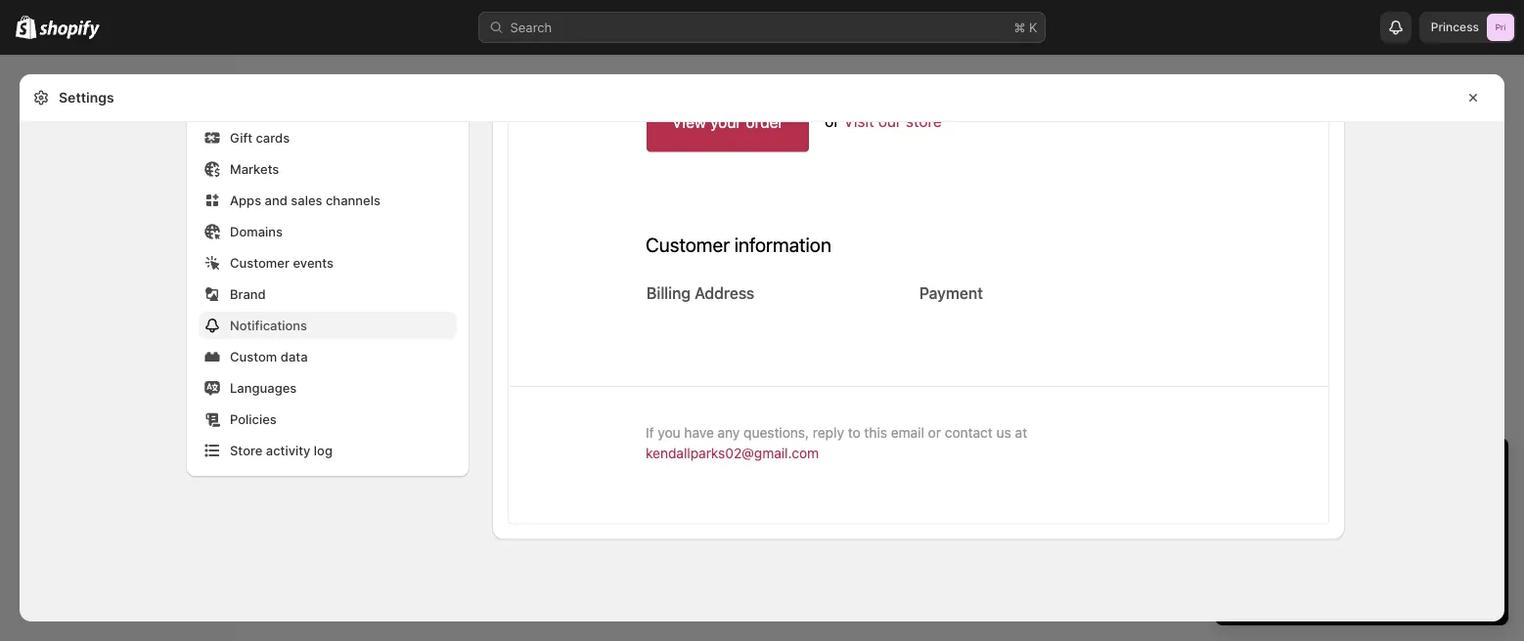 Task type: vqa. For each thing, say whether or not it's contained in the screenshot.
My Store 'image'
no



Task type: locate. For each thing, give the bounding box(es) containing it.
1 day left in your trial button
[[1215, 438, 1508, 479]]

credit
[[1338, 530, 1373, 545]]

paid
[[1305, 491, 1331, 506]]

sales
[[20, 339, 50, 353]]

channels right sales
[[53, 339, 105, 353]]

domains link
[[199, 219, 457, 246]]

1
[[1234, 455, 1244, 479]]

apps inside button
[[20, 409, 49, 424]]

0 horizontal spatial and
[[265, 193, 287, 208]]

1 vertical spatial channels
[[53, 339, 105, 353]]

search
[[510, 20, 552, 35]]

shopify image
[[16, 15, 36, 39], [39, 20, 100, 40]]

left
[[1288, 455, 1318, 479]]

brand link
[[199, 281, 457, 309]]

$50 app store credit link
[[1250, 530, 1373, 545]]

plan
[[1335, 491, 1360, 506]]

princess image
[[1487, 14, 1514, 41]]

and inside switch to a paid plan and get: first 3 months for $1/month $50 app store credit
[[1363, 491, 1386, 506]]

apps down markets
[[230, 193, 261, 208]]

⌘ k
[[1014, 20, 1037, 35]]

0 vertical spatial apps
[[230, 193, 261, 208]]

markets
[[230, 162, 279, 177]]

apps and sales channels link
[[199, 187, 457, 215]]

⌘
[[1014, 20, 1025, 35]]

apps button
[[12, 403, 223, 430]]

$50
[[1250, 530, 1274, 545]]

notifications
[[230, 318, 307, 334]]

sales channels
[[20, 339, 105, 353]]

months
[[1289, 511, 1334, 526]]

and
[[265, 193, 287, 208], [1363, 491, 1386, 506]]

home
[[47, 76, 83, 91]]

custom data
[[230, 350, 308, 365]]

0 horizontal spatial channels
[[53, 339, 105, 353]]

apps inside the settings dialog
[[230, 193, 261, 208]]

store
[[1304, 530, 1334, 545]]

apps
[[230, 193, 261, 208], [20, 409, 49, 424]]

channels inside the settings dialog
[[326, 193, 380, 208]]

custom
[[230, 350, 277, 365]]

channels down markets link
[[326, 193, 380, 208]]

customer
[[230, 256, 290, 271]]

events
[[293, 256, 334, 271]]

0 horizontal spatial apps
[[20, 409, 49, 424]]

1 horizontal spatial and
[[1363, 491, 1386, 506]]

1 vertical spatial and
[[1363, 491, 1386, 506]]

0 horizontal spatial shopify image
[[16, 15, 36, 39]]

1 horizontal spatial apps
[[230, 193, 261, 208]]

apps down sales
[[20, 409, 49, 424]]

and left sales
[[265, 193, 287, 208]]

and inside the settings dialog
[[265, 193, 287, 208]]

in
[[1324, 455, 1340, 479]]

1 horizontal spatial channels
[[326, 193, 380, 208]]

0 vertical spatial and
[[265, 193, 287, 208]]

markets link
[[199, 156, 457, 183]]

notifications link
[[199, 313, 457, 340]]

1 vertical spatial apps
[[20, 409, 49, 424]]

and up $1/month
[[1363, 491, 1386, 506]]

channels
[[326, 193, 380, 208], [53, 339, 105, 353]]

0 vertical spatial channels
[[326, 193, 380, 208]]

day
[[1249, 455, 1283, 479]]

customer events link
[[199, 250, 457, 277]]

settings dialog
[[20, 0, 1504, 639]]

to
[[1279, 491, 1291, 506]]

data
[[281, 350, 308, 365]]

get:
[[1390, 491, 1413, 506]]



Task type: describe. For each thing, give the bounding box(es) containing it.
languages
[[230, 381, 297, 396]]

your
[[1346, 455, 1386, 479]]

custom data link
[[199, 344, 457, 371]]

settings
[[59, 90, 114, 106]]

3
[[1277, 511, 1285, 526]]

policies link
[[199, 406, 457, 434]]

1 horizontal spatial shopify image
[[39, 20, 100, 40]]

log
[[314, 444, 333, 459]]

for
[[1338, 511, 1354, 526]]

switch
[[1234, 491, 1275, 506]]

$1/month
[[1358, 511, 1415, 526]]

a
[[1294, 491, 1302, 506]]

customer events
[[230, 256, 334, 271]]

store
[[230, 444, 262, 459]]

gift cards
[[230, 131, 290, 146]]

1 day left in your trial
[[1234, 455, 1427, 479]]

princess
[[1431, 20, 1479, 34]]

sales
[[291, 193, 322, 208]]

apps for apps and sales channels
[[230, 193, 261, 208]]

activity
[[266, 444, 311, 459]]

cards
[[256, 131, 290, 146]]

k
[[1029, 20, 1037, 35]]

languages link
[[199, 375, 457, 403]]

switch to a paid plan and get: first 3 months for $1/month $50 app store credit
[[1234, 491, 1415, 545]]

app
[[1277, 530, 1300, 545]]

store activity log link
[[199, 438, 457, 465]]

first
[[1250, 511, 1274, 526]]

sales channels button
[[12, 333, 223, 360]]

gift
[[230, 131, 252, 146]]

store activity log
[[230, 444, 333, 459]]

apps for apps
[[20, 409, 49, 424]]

apps and sales channels
[[230, 193, 380, 208]]

channels inside button
[[53, 339, 105, 353]]

policies
[[230, 412, 277, 427]]

home link
[[12, 70, 223, 98]]

trial
[[1392, 455, 1427, 479]]

domains
[[230, 224, 283, 240]]

gift cards link
[[199, 125, 457, 152]]

brand
[[230, 287, 266, 302]]



